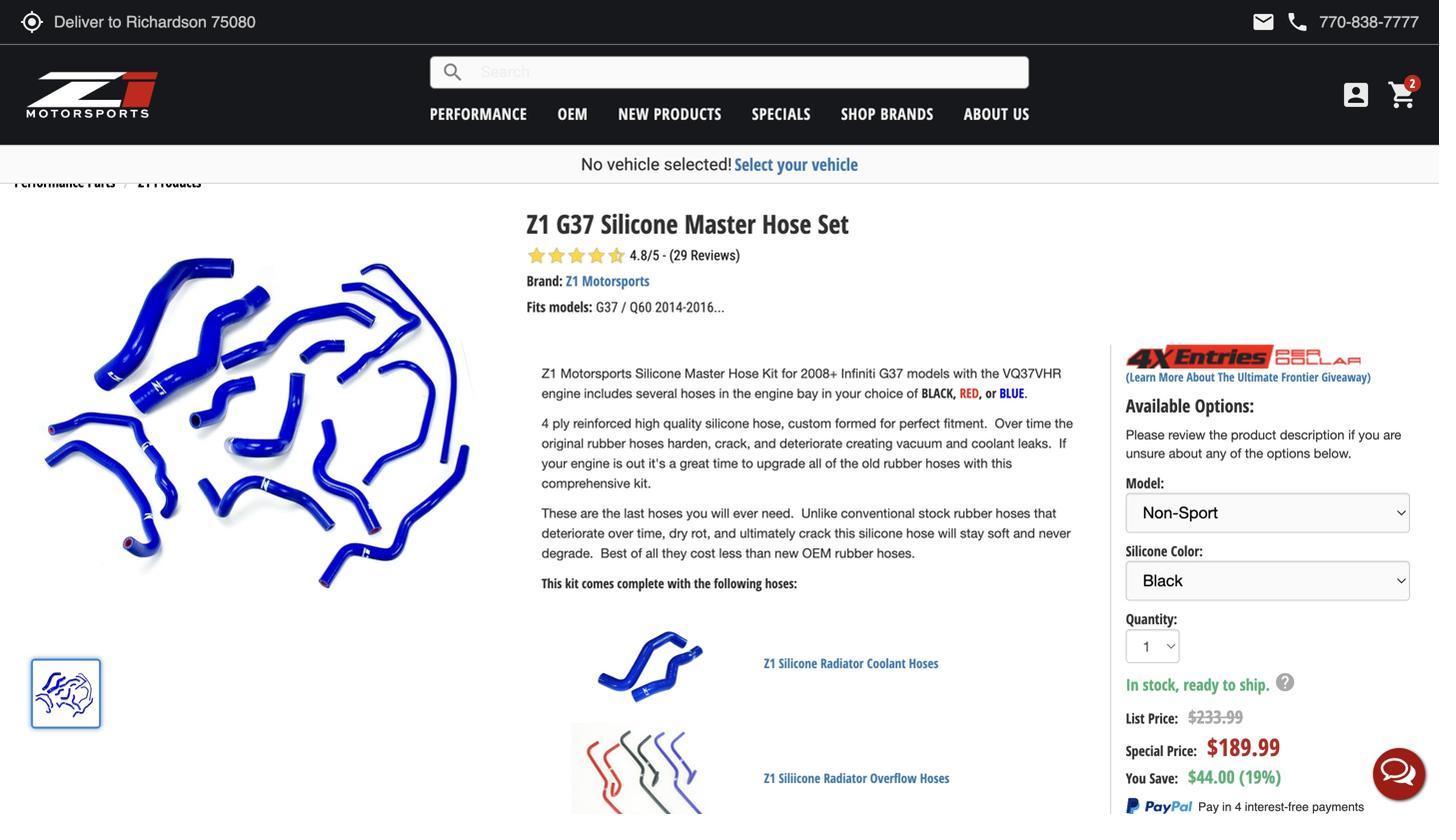 Task type: describe. For each thing, give the bounding box(es) containing it.
this inside the 4 ply reinforced high quality silicone hose, custom formed for perfect fitment.  over time the original rubber hoses harden, crack, and deteriorate creating vacuum and coolant leaks.  if your engine is out it's a great time to upgrade all of the old rubber hoses with this comprehensive kit.
[[991, 456, 1012, 471]]

time,
[[637, 525, 666, 541]]

set
[[818, 206, 849, 241]]

new inside these are the last hoses you will ever need.  unlike conventional stock rubber hoses that deteriorate over time, dry rot, and ultimately crack this silicone hose will stay soft and never degrade.  best of all they cost less than new oem rubber hoses.
[[775, 545, 799, 561]]

comes
[[582, 574, 614, 592]]

1 horizontal spatial will
[[938, 525, 957, 541]]

z1 silicone radiator coolant hoses link
[[764, 654, 938, 672]]

z1 silicone radiator coolant hoses
[[764, 654, 938, 672]]

mail phone
[[1252, 10, 1310, 34]]

about
[[1169, 446, 1202, 461]]

hoses up dry
[[648, 506, 683, 521]]

of inside z1 motorsports silicone master hose kit for 2008+ infiniti g37 models with the vq37vhr engine includes several hoses in the engine bay in your choice of
[[907, 386, 918, 401]]

great
[[680, 456, 709, 471]]

/
[[621, 299, 626, 316]]

2008+
[[801, 366, 838, 381]]

silicone down 'hoses:'
[[779, 654, 817, 672]]

custom
[[788, 416, 831, 431]]

rubber left the 'hoses.' on the bottom
[[835, 545, 873, 561]]

account_box link
[[1335, 79, 1377, 111]]

in
[[1126, 674, 1139, 696]]

vehicle inside no vehicle selected! select your vehicle
[[607, 154, 660, 174]]

performance
[[14, 173, 84, 192]]

z1 up models:
[[566, 272, 579, 291]]

to inside the 4 ply reinforced high quality silicone hose, custom formed for perfect fitment.  over time the original rubber hoses harden, crack, and deteriorate creating vacuum and coolant leaks.  if your engine is out it's a great time to upgrade all of the old rubber hoses with this comprehensive kit.
[[742, 456, 753, 471]]

oem inside these are the last hoses you will ever need.  unlike conventional stock rubber hoses that deteriorate over time, dry rot, and ultimately crack this silicone hose will stay soft and never degrade.  best of all they cost less than new oem rubber hoses.
[[802, 545, 831, 561]]

z1 products link
[[138, 173, 201, 192]]

z1 motorsports logo image
[[25, 70, 159, 120]]

you inside these are the last hoses you will ever need.  unlike conventional stock rubber hoses that deteriorate over time, dry rot, and ultimately crack this silicone hose will stay soft and never degrade.  best of all they cost less than new oem rubber hoses.
[[686, 506, 707, 521]]

performance parts link
[[14, 173, 115, 192]]

red
[[960, 384, 979, 402]]

hoses for z1 siliicone radiator overflow hoses
[[920, 769, 949, 787]]

rot,
[[691, 525, 711, 541]]

help
[[1274, 672, 1296, 694]]

z1 silicone radiator coolant hoses image
[[571, 603, 731, 723]]

z1 for silicone
[[764, 654, 776, 672]]

never
[[1039, 525, 1071, 541]]

frontier
[[1281, 369, 1319, 385]]

4
[[542, 416, 549, 431]]

less
[[719, 545, 742, 561]]

z1 silicone expansion hose image
[[571, 723, 731, 814]]

over
[[995, 416, 1022, 431]]

last
[[624, 506, 644, 521]]

are inside these are the last hoses you will ever need.  unlike conventional stock rubber hoses that deteriorate over time, dry rot, and ultimately crack this silicone hose will stay soft and never degrade.  best of all they cost less than new oem rubber hoses.
[[580, 506, 598, 521]]

4 star from the left
[[587, 246, 607, 266]]

formed
[[835, 416, 876, 431]]

coolant
[[971, 436, 1015, 451]]

0 vertical spatial your
[[777, 153, 808, 176]]

perfect
[[899, 416, 940, 431]]

hose for set
[[762, 206, 811, 241]]

shop brands
[[841, 103, 934, 124]]

crack
[[799, 525, 831, 541]]

it's
[[649, 456, 666, 471]]

(learn more about the ultimate frontier giveaway) available options: please review the product description if you are unsure about any of the options below.
[[1126, 369, 1401, 461]]

master for set
[[684, 206, 756, 241]]

these are the last hoses you will ever need.  unlike conventional stock rubber hoses that deteriorate over time, dry rot, and ultimately crack this silicone hose will stay soft and never degrade.  best of all they cost less than new oem rubber hoses.
[[542, 506, 1071, 561]]

unlike
[[801, 506, 837, 521]]

hoses up soft
[[996, 506, 1030, 521]]

phone link
[[1286, 10, 1419, 34]]

the left old
[[840, 456, 858, 471]]

quality
[[663, 416, 702, 431]]

special price: $189.99 you save: $44.00 (19%)
[[1126, 731, 1281, 790]]

products
[[654, 103, 722, 124]]

3 star from the left
[[567, 246, 587, 266]]

z1 for products
[[138, 173, 150, 192]]

kit
[[762, 366, 778, 381]]

kit
[[565, 574, 579, 592]]

products
[[154, 173, 201, 192]]

any
[[1206, 446, 1226, 461]]

0 horizontal spatial time
[[713, 456, 738, 471]]

black, red , or blue .
[[922, 384, 1028, 402]]

mail
[[1252, 10, 1276, 34]]

z1 products
[[138, 173, 201, 192]]

kit.
[[634, 476, 651, 491]]

stay
[[960, 525, 984, 541]]

if
[[1059, 436, 1066, 451]]

0 vertical spatial new
[[618, 103, 649, 124]]

creating
[[846, 436, 893, 451]]

and down "hose,"
[[754, 436, 776, 451]]

models
[[907, 366, 950, 381]]

hoses down vacuum
[[926, 456, 960, 471]]

a
[[669, 456, 676, 471]]

engine inside the 4 ply reinforced high quality silicone hose, custom formed for perfect fitment.  over time the original rubber hoses harden, crack, and deteriorate creating vacuum and coolant leaks.  if your engine is out it's a great time to upgrade all of the old rubber hoses with this comprehensive kit.
[[571, 456, 610, 471]]

or
[[986, 384, 996, 402]]

rubber down vacuum
[[884, 456, 922, 471]]

Search search field
[[465, 57, 1029, 88]]

for inside the 4 ply reinforced high quality silicone hose, custom formed for perfect fitment.  over time the original rubber hoses harden, crack, and deteriorate creating vacuum and coolant leaks.  if your engine is out it's a great time to upgrade all of the old rubber hoses with this comprehensive kit.
[[880, 416, 896, 431]]

$189.99
[[1207, 731, 1280, 763]]

4.8/5 -
[[630, 248, 666, 264]]

ultimate
[[1238, 369, 1278, 385]]

about us
[[964, 103, 1030, 124]]

silicone inside the 4 ply reinforced high quality silicone hose, custom formed for perfect fitment.  over time the original rubber hoses harden, crack, and deteriorate creating vacuum and coolant leaks.  if your engine is out it's a great time to upgrade all of the old rubber hoses with this comprehensive kit.
[[705, 416, 749, 431]]

the down the cost
[[694, 574, 711, 592]]

quantity:
[[1126, 610, 1177, 629]]

0 vertical spatial g37
[[556, 206, 594, 241]]

phone
[[1286, 10, 1310, 34]]

these
[[542, 506, 577, 521]]

z1 siliicone radiator overflow hoses
[[764, 769, 949, 787]]

silicone left color: in the right of the page
[[1126, 542, 1167, 561]]

old
[[862, 456, 880, 471]]

product
[[1231, 427, 1276, 443]]

and left coolant
[[946, 436, 968, 451]]

the
[[1218, 369, 1235, 385]]

2 vertical spatial with
[[667, 574, 691, 592]]

price: for $189.99
[[1167, 741, 1197, 760]]

in stock, ready to ship. help
[[1126, 672, 1296, 696]]

several
[[636, 386, 677, 401]]

performance
[[430, 103, 527, 124]]

deteriorate inside the 4 ply reinforced high quality silicone hose, custom formed for perfect fitment.  over time the original rubber hoses harden, crack, and deteriorate creating vacuum and coolant leaks.  if your engine is out it's a great time to upgrade all of the old rubber hoses with this comprehensive kit.
[[780, 436, 842, 451]]

the down product
[[1245, 446, 1263, 461]]

motorsports inside z1 motorsports silicone master hose kit for 2008+ infiniti g37 models with the vq37vhr engine includes several hoses in the engine bay in your choice of
[[560, 366, 632, 381]]

shop
[[841, 103, 876, 124]]

specials link
[[752, 103, 811, 124]]

parts
[[88, 173, 115, 192]]

and up less
[[714, 525, 736, 541]]

rubber down the "reinforced"
[[587, 436, 626, 451]]

of inside (learn more about the ultimate frontier giveaway) available options: please review the product description if you are unsure about any of the options below.
[[1230, 446, 1241, 461]]

review
[[1168, 427, 1205, 443]]

account_box
[[1340, 79, 1372, 111]]

ever
[[733, 506, 758, 521]]



Task type: locate. For each thing, give the bounding box(es) containing it.
0 horizontal spatial for
[[782, 366, 797, 381]]

hoses
[[909, 654, 938, 672], [920, 769, 949, 787]]

z1 left the siliicone
[[764, 769, 776, 787]]

motorsports down the star_half
[[582, 272, 650, 291]]

2 vertical spatial g37
[[879, 366, 903, 381]]

hose inside z1 g37 silicone master hose set star star star star star_half 4.8/5 - (29 reviews) brand: z1 motorsports fits models: g37 / q60 2014-2016...
[[762, 206, 811, 241]]

0 horizontal spatial about
[[964, 103, 1009, 124]]

1 horizontal spatial deteriorate
[[780, 436, 842, 451]]

siliicone
[[779, 769, 820, 787]]

1 vertical spatial this
[[835, 525, 855, 541]]

z1 down 'hoses:'
[[764, 654, 776, 672]]

fits
[[527, 297, 546, 316]]

about us link
[[964, 103, 1030, 124]]

master down no vehicle selected! select your vehicle
[[684, 206, 756, 241]]

z1 for siliicone
[[764, 769, 776, 787]]

to left ship.
[[1223, 674, 1236, 696]]

0 vertical spatial time
[[1026, 416, 1051, 431]]

1 vertical spatial hoses
[[920, 769, 949, 787]]

rubber up stay
[[954, 506, 992, 521]]

description
[[1280, 427, 1345, 443]]

price: inside list price: $233.99
[[1148, 709, 1178, 728]]

includes
[[584, 386, 632, 401]]

silicone
[[705, 416, 749, 431], [859, 525, 903, 541]]

1 vertical spatial motorsports
[[560, 366, 632, 381]]

brand:
[[527, 272, 563, 291]]

1 vertical spatial silicone
[[859, 525, 903, 541]]

z1
[[138, 173, 150, 192], [527, 206, 550, 241], [566, 272, 579, 291], [542, 366, 557, 381], [764, 654, 776, 672], [764, 769, 776, 787]]

original
[[542, 436, 584, 451]]

us
[[1013, 103, 1030, 124]]

all down 'time,'
[[646, 545, 658, 561]]

1 horizontal spatial vehicle
[[812, 153, 858, 176]]

deteriorate inside these are the last hoses you will ever need.  unlike conventional stock rubber hoses that deteriorate over time, dry rot, and ultimately crack this silicone hose will stay soft and never degrade.  best of all they cost less than new oem rubber hoses.
[[542, 525, 604, 541]]

infiniti
[[841, 366, 876, 381]]

0 horizontal spatial silicone
[[705, 416, 749, 431]]

all right upgrade
[[809, 456, 822, 471]]

0 vertical spatial hoses
[[909, 654, 938, 672]]

silicone inside z1 motorsports silicone master hose kit for 2008+ infiniti g37 models with the vq37vhr engine includes several hoses in the engine bay in your choice of
[[635, 366, 681, 381]]

this
[[991, 456, 1012, 471], [835, 525, 855, 541]]

select
[[735, 153, 773, 176]]

out
[[626, 456, 645, 471]]

radiator right the siliicone
[[824, 769, 867, 787]]

master
[[684, 206, 756, 241], [685, 366, 725, 381]]

for right the kit
[[782, 366, 797, 381]]

your down infiniti
[[835, 386, 861, 401]]

ship.
[[1240, 674, 1270, 696]]

more
[[1159, 369, 1184, 385]]

motorsports inside z1 g37 silicone master hose set star star star star star_half 4.8/5 - (29 reviews) brand: z1 motorsports fits models: g37 / q60 2014-2016...
[[582, 272, 650, 291]]

1 vertical spatial your
[[835, 386, 861, 401]]

with down the they
[[667, 574, 691, 592]]

1 horizontal spatial about
[[1187, 369, 1215, 385]]

z1 motorsports silicone master hose kit for 2008+ infiniti g37 models with the vq37vhr engine includes several hoses in the engine bay in your choice of
[[542, 366, 1061, 401]]

1 vertical spatial for
[[880, 416, 896, 431]]

z1 up brand:
[[527, 206, 550, 241]]

g37 up choice
[[879, 366, 903, 381]]

q60
[[630, 299, 652, 316]]

hose left the kit
[[728, 366, 759, 381]]

g37 inside z1 motorsports silicone master hose kit for 2008+ infiniti g37 models with the vq37vhr engine includes several hoses in the engine bay in your choice of
[[879, 366, 903, 381]]

the up the crack,
[[733, 386, 751, 401]]

0 horizontal spatial you
[[686, 506, 707, 521]]

z1 up 4
[[542, 366, 557, 381]]

best
[[601, 545, 627, 561]]

this kit comes complete with the following hoses:
[[542, 574, 797, 592]]

of right any
[[1230, 446, 1241, 461]]

hose
[[762, 206, 811, 241], [728, 366, 759, 381]]

1 horizontal spatial you
[[1359, 427, 1380, 443]]

harden,
[[668, 436, 711, 451]]

soft
[[988, 525, 1010, 541]]

will down stock
[[938, 525, 957, 541]]

1 horizontal spatial oem
[[802, 545, 831, 561]]

,
[[979, 384, 982, 402]]

you right the if
[[1359, 427, 1380, 443]]

following
[[714, 574, 762, 592]]

1 vertical spatial are
[[580, 506, 598, 521]]

are down comprehensive
[[580, 506, 598, 521]]

all inside these are the last hoses you will ever need.  unlike conventional stock rubber hoses that deteriorate over time, dry rot, and ultimately crack this silicone hose will stay soft and never degrade.  best of all they cost less than new oem rubber hoses.
[[646, 545, 658, 561]]

master inside z1 g37 silicone master hose set star star star star star_half 4.8/5 - (29 reviews) brand: z1 motorsports fits models: g37 / q60 2014-2016...
[[684, 206, 756, 241]]

models:
[[549, 297, 593, 316]]

vq37vhr
[[1003, 366, 1061, 381]]

than
[[745, 545, 771, 561]]

z1 for motorsports
[[542, 366, 557, 381]]

with up red
[[953, 366, 977, 381]]

of down models
[[907, 386, 918, 401]]

no
[[581, 154, 603, 174]]

hoses for z1 silicone radiator coolant hoses
[[909, 654, 938, 672]]

hoses.
[[877, 545, 915, 561]]

with inside z1 motorsports silicone master hose kit for 2008+ infiniti g37 models with the vq37vhr engine includes several hoses in the engine bay in your choice of
[[953, 366, 977, 381]]

if
[[1348, 427, 1355, 443]]

the up any
[[1209, 427, 1227, 443]]

oem down the crack
[[802, 545, 831, 561]]

about left the
[[1187, 369, 1215, 385]]

engine up comprehensive
[[571, 456, 610, 471]]

(learn more about the ultimate frontier giveaway) link
[[1126, 369, 1371, 385]]

of left old
[[825, 456, 836, 471]]

1 vertical spatial with
[[964, 456, 988, 471]]

0 horizontal spatial this
[[835, 525, 855, 541]]

0 vertical spatial radiator
[[821, 654, 864, 672]]

1 horizontal spatial in
[[822, 386, 832, 401]]

0 horizontal spatial your
[[542, 456, 567, 471]]

you
[[1126, 769, 1146, 788]]

radiator for overflow
[[824, 769, 867, 787]]

will left ever
[[711, 506, 730, 521]]

0 horizontal spatial g37
[[556, 206, 594, 241]]

.
[[1024, 386, 1028, 401]]

about left us
[[964, 103, 1009, 124]]

1 in from the left
[[719, 386, 729, 401]]

1 horizontal spatial your
[[777, 153, 808, 176]]

z1 inside z1 motorsports silicone master hose kit for 2008+ infiniti g37 models with the vq37vhr engine includes several hoses in the engine bay in your choice of
[[542, 366, 557, 381]]

0 horizontal spatial to
[[742, 456, 753, 471]]

specials
[[752, 103, 811, 124]]

vehicle right the no
[[607, 154, 660, 174]]

the
[[981, 366, 999, 381], [733, 386, 751, 401], [1055, 416, 1073, 431], [1209, 427, 1227, 443], [1245, 446, 1263, 461], [840, 456, 858, 471], [602, 506, 620, 521], [694, 574, 711, 592]]

you inside (learn more about the ultimate frontier giveaway) available options: please review the product description if you are unsure about any of the options below.
[[1359, 427, 1380, 443]]

1 horizontal spatial hose
[[762, 206, 811, 241]]

the up if
[[1055, 416, 1073, 431]]

save:
[[1150, 769, 1178, 788]]

0 vertical spatial will
[[711, 506, 730, 521]]

1 horizontal spatial g37
[[596, 299, 618, 316]]

1 star from the left
[[527, 246, 547, 266]]

0 vertical spatial you
[[1359, 427, 1380, 443]]

ply
[[553, 416, 570, 431]]

radiator
[[821, 654, 864, 672], [824, 769, 867, 787]]

master up quality
[[685, 366, 725, 381]]

of inside the 4 ply reinforced high quality silicone hose, custom formed for perfect fitment.  over time the original rubber hoses harden, crack, and deteriorate creating vacuum and coolant leaks.  if your engine is out it's a great time to upgrade all of the old rubber hoses with this comprehensive kit.
[[825, 456, 836, 471]]

hose inside z1 motorsports silicone master hose kit for 2008+ infiniti g37 models with the vq37vhr engine includes several hoses in the engine bay in your choice of
[[728, 366, 759, 381]]

silicone up several
[[635, 366, 681, 381]]

0 vertical spatial oem
[[558, 103, 588, 124]]

0 vertical spatial to
[[742, 456, 753, 471]]

hose,
[[753, 416, 784, 431]]

crack,
[[715, 436, 751, 451]]

1 vertical spatial time
[[713, 456, 738, 471]]

to inside in stock, ready to ship. help
[[1223, 674, 1236, 696]]

you up rot,
[[686, 506, 707, 521]]

(19%)
[[1239, 765, 1281, 790]]

0 horizontal spatial vehicle
[[607, 154, 660, 174]]

new left products
[[618, 103, 649, 124]]

0 vertical spatial motorsports
[[582, 272, 650, 291]]

choice
[[865, 386, 903, 401]]

stock
[[918, 506, 950, 521]]

0 horizontal spatial in
[[719, 386, 729, 401]]

radiator for coolant
[[821, 654, 864, 672]]

options
[[1267, 446, 1310, 461]]

1 horizontal spatial are
[[1383, 427, 1401, 443]]

your inside the 4 ply reinforced high quality silicone hose, custom formed for perfect fitment.  over time the original rubber hoses harden, crack, and deteriorate creating vacuum and coolant leaks.  if your engine is out it's a great time to upgrade all of the old rubber hoses with this comprehensive kit.
[[542, 456, 567, 471]]

1 vertical spatial will
[[938, 525, 957, 541]]

0 horizontal spatial are
[[580, 506, 598, 521]]

$44.00
[[1188, 765, 1235, 790]]

selected!
[[664, 154, 732, 174]]

g37 down the no
[[556, 206, 594, 241]]

oem up the no
[[558, 103, 588, 124]]

1 horizontal spatial silicone
[[859, 525, 903, 541]]

price: for $233.99
[[1148, 709, 1178, 728]]

shopping_cart
[[1387, 79, 1419, 111]]

silicone up the crack,
[[705, 416, 749, 431]]

hoses right overflow
[[920, 769, 949, 787]]

1 vertical spatial to
[[1223, 674, 1236, 696]]

your right select
[[777, 153, 808, 176]]

z1 motorsports link
[[566, 272, 650, 291]]

0 horizontal spatial will
[[711, 506, 730, 521]]

new down ultimately
[[775, 545, 799, 561]]

hoses
[[681, 386, 715, 401], [629, 436, 664, 451], [926, 456, 960, 471], [648, 506, 683, 521], [996, 506, 1030, 521]]

1 vertical spatial radiator
[[824, 769, 867, 787]]

deteriorate down these
[[542, 525, 604, 541]]

1 vertical spatial oem
[[802, 545, 831, 561]]

is
[[613, 456, 623, 471]]

vehicle down shop at the top
[[812, 153, 858, 176]]

high
[[635, 416, 660, 431]]

you
[[1359, 427, 1380, 443], [686, 506, 707, 521]]

1 vertical spatial price:
[[1167, 741, 1197, 760]]

with inside the 4 ply reinforced high quality silicone hose, custom formed for perfect fitment.  over time the original rubber hoses harden, crack, and deteriorate creating vacuum and coolant leaks.  if your engine is out it's a great time to upgrade all of the old rubber hoses with this comprehensive kit.
[[964, 456, 988, 471]]

engine
[[542, 386, 580, 401], [755, 386, 793, 401], [571, 456, 610, 471]]

this down coolant
[[991, 456, 1012, 471]]

0 vertical spatial master
[[684, 206, 756, 241]]

with down coolant
[[964, 456, 988, 471]]

hoses down high
[[629, 436, 664, 451]]

of inside these are the last hoses you will ever need.  unlike conventional stock rubber hoses that deteriorate over time, dry rot, and ultimately crack this silicone hose will stay soft and never degrade.  best of all they cost less than new oem rubber hoses.
[[631, 545, 642, 561]]

price: up save:
[[1167, 741, 1197, 760]]

the inside these are the last hoses you will ever need.  unlike conventional stock rubber hoses that deteriorate over time, dry rot, and ultimately crack this silicone hose will stay soft and never degrade.  best of all they cost less than new oem rubber hoses.
[[602, 506, 620, 521]]

this inside these are the last hoses you will ever need.  unlike conventional stock rubber hoses that deteriorate over time, dry rot, and ultimately crack this silicone hose will stay soft and never degrade.  best of all they cost less than new oem rubber hoses.
[[835, 525, 855, 541]]

oem link
[[558, 103, 588, 124]]

mail link
[[1252, 10, 1276, 34]]

to down the crack,
[[742, 456, 753, 471]]

0 vertical spatial with
[[953, 366, 977, 381]]

0 horizontal spatial all
[[646, 545, 658, 561]]

2 star from the left
[[547, 246, 567, 266]]

for up creating
[[880, 416, 896, 431]]

silicone inside z1 g37 silicone master hose set star star star star star_half 4.8/5 - (29 reviews) brand: z1 motorsports fits models: g37 / q60 2014-2016...
[[601, 206, 678, 241]]

the up or on the top right of page
[[981, 366, 999, 381]]

your inside z1 motorsports silicone master hose kit for 2008+ infiniti g37 models with the vq37vhr engine includes several hoses in the engine bay in your choice of
[[835, 386, 861, 401]]

time right over
[[1026, 416, 1051, 431]]

reinforced
[[573, 416, 631, 431]]

silicone up 4.8/5 -
[[601, 206, 678, 241]]

time down the crack,
[[713, 456, 738, 471]]

1 vertical spatial deteriorate
[[542, 525, 604, 541]]

1 vertical spatial all
[[646, 545, 658, 561]]

1 horizontal spatial time
[[1026, 416, 1051, 431]]

engine up ply
[[542, 386, 580, 401]]

price: right list
[[1148, 709, 1178, 728]]

comprehensive
[[542, 476, 630, 491]]

silicone color:
[[1126, 542, 1203, 561]]

all
[[809, 456, 822, 471], [646, 545, 658, 561]]

are inside (learn more about the ultimate frontier giveaway) available options: please review the product description if you are unsure about any of the options below.
[[1383, 427, 1401, 443]]

0 vertical spatial all
[[809, 456, 822, 471]]

1 vertical spatial about
[[1187, 369, 1215, 385]]

0 vertical spatial about
[[964, 103, 1009, 124]]

and
[[754, 436, 776, 451], [946, 436, 968, 451], [714, 525, 736, 541], [1013, 525, 1035, 541]]

overflow
[[870, 769, 917, 787]]

0 horizontal spatial oem
[[558, 103, 588, 124]]

they
[[662, 545, 687, 561]]

motorsports up includes
[[560, 366, 632, 381]]

are
[[1383, 427, 1401, 443], [580, 506, 598, 521]]

1 horizontal spatial this
[[991, 456, 1012, 471]]

silicone inside these are the last hoses you will ever need.  unlike conventional stock rubber hoses that deteriorate over time, dry rot, and ultimately crack this silicone hose will stay soft and never degrade.  best of all they cost less than new oem rubber hoses.
[[859, 525, 903, 541]]

z1 for g37
[[527, 206, 550, 241]]

conventional
[[841, 506, 915, 521]]

brands
[[880, 103, 934, 124]]

1 horizontal spatial to
[[1223, 674, 1236, 696]]

deteriorate down custom
[[780, 436, 842, 451]]

0 vertical spatial silicone
[[705, 416, 749, 431]]

hose left set
[[762, 206, 811, 241]]

search
[[441, 60, 465, 84]]

over
[[608, 525, 633, 541]]

motorsports
[[582, 272, 650, 291], [560, 366, 632, 381]]

1 vertical spatial new
[[775, 545, 799, 561]]

2 vertical spatial your
[[542, 456, 567, 471]]

the up over
[[602, 506, 620, 521]]

hose for kit
[[728, 366, 759, 381]]

2 horizontal spatial g37
[[879, 366, 903, 381]]

1 vertical spatial hose
[[728, 366, 759, 381]]

in up the crack,
[[719, 386, 729, 401]]

this right the crack
[[835, 525, 855, 541]]

0 vertical spatial this
[[991, 456, 1012, 471]]

in right bay at the right top of page
[[822, 386, 832, 401]]

of right best on the bottom of page
[[631, 545, 642, 561]]

hoses up quality
[[681, 386, 715, 401]]

0 vertical spatial hose
[[762, 206, 811, 241]]

2 horizontal spatial your
[[835, 386, 861, 401]]

1 vertical spatial g37
[[596, 299, 618, 316]]

this
[[542, 574, 562, 592]]

vehicle
[[812, 153, 858, 176], [607, 154, 660, 174]]

will
[[711, 506, 730, 521], [938, 525, 957, 541]]

0 horizontal spatial hose
[[728, 366, 759, 381]]

for inside z1 motorsports silicone master hose kit for 2008+ infiniti g37 models with the vq37vhr engine includes several hoses in the engine bay in your choice of
[[782, 366, 797, 381]]

model:
[[1126, 473, 1164, 492]]

1 horizontal spatial new
[[775, 545, 799, 561]]

engine down the kit
[[755, 386, 793, 401]]

master for kit
[[685, 366, 725, 381]]

hoses right coolant
[[909, 654, 938, 672]]

z1 left products
[[138, 173, 150, 192]]

about inside (learn more about the ultimate frontier giveaway) available options: please review the product description if you are unsure about any of the options below.
[[1187, 369, 1215, 385]]

all inside the 4 ply reinforced high quality silicone hose, custom formed for perfect fitment.  over time the original rubber hoses harden, crack, and deteriorate creating vacuum and coolant leaks.  if your engine is out it's a great time to upgrade all of the old rubber hoses with this comprehensive kit.
[[809, 456, 822, 471]]

my_location
[[20, 10, 44, 34]]

2 in from the left
[[822, 386, 832, 401]]

are right the if
[[1383, 427, 1401, 443]]

hoses inside z1 motorsports silicone master hose kit for 2008+ infiniti g37 models with the vq37vhr engine includes several hoses in the engine bay in your choice of
[[681, 386, 715, 401]]

1 vertical spatial master
[[685, 366, 725, 381]]

$233.99
[[1188, 705, 1243, 730]]

0 horizontal spatial deteriorate
[[542, 525, 604, 541]]

0 vertical spatial price:
[[1148, 709, 1178, 728]]

your down original
[[542, 456, 567, 471]]

0 horizontal spatial new
[[618, 103, 649, 124]]

1 horizontal spatial for
[[880, 416, 896, 431]]

g37 left /
[[596, 299, 618, 316]]

price: inside special price: $189.99 you save: $44.00 (19%)
[[1167, 741, 1197, 760]]

radiator left coolant
[[821, 654, 864, 672]]

0 vertical spatial for
[[782, 366, 797, 381]]

master inside z1 motorsports silicone master hose kit for 2008+ infiniti g37 models with the vq37vhr engine includes several hoses in the engine bay in your choice of
[[685, 366, 725, 381]]

1 vertical spatial you
[[686, 506, 707, 521]]

silicone down conventional
[[859, 525, 903, 541]]

dry
[[669, 525, 688, 541]]

0 vertical spatial are
[[1383, 427, 1401, 443]]

and right soft
[[1013, 525, 1035, 541]]

1 horizontal spatial all
[[809, 456, 822, 471]]

for
[[782, 366, 797, 381], [880, 416, 896, 431]]

0 vertical spatial deteriorate
[[780, 436, 842, 451]]



Task type: vqa. For each thing, say whether or not it's contained in the screenshot.
project
no



